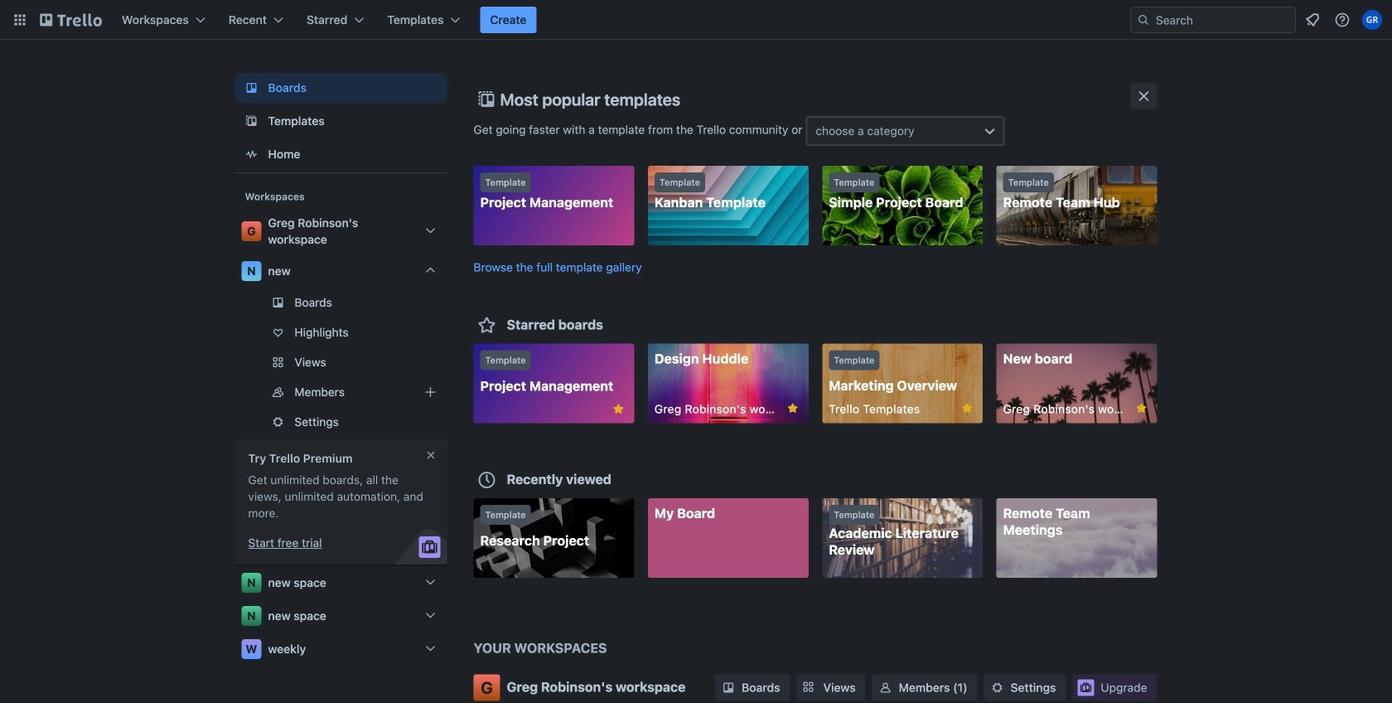 Task type: describe. For each thing, give the bounding box(es) containing it.
back to home image
[[40, 7, 102, 33]]

1 horizontal spatial click to unstar this board. it will be removed from your starred list. image
[[960, 401, 975, 416]]

primary element
[[0, 0, 1393, 40]]

home image
[[242, 144, 262, 164]]

0 notifications image
[[1303, 10, 1323, 30]]

1 sm image from the left
[[721, 679, 737, 696]]

Search field
[[1151, 8, 1296, 32]]

0 horizontal spatial click to unstar this board. it will be removed from your starred list. image
[[611, 402, 626, 417]]

board image
[[242, 78, 262, 98]]



Task type: vqa. For each thing, say whether or not it's contained in the screenshot.
'BOARD NAME' text field
no



Task type: locate. For each thing, give the bounding box(es) containing it.
greg robinson (gregrobinson96) image
[[1363, 10, 1383, 30]]

click to unstar this board. it will be removed from your starred list. image
[[960, 401, 975, 416], [611, 402, 626, 417]]

sm image
[[721, 679, 737, 696], [990, 679, 1006, 696]]

click to unstar this board. it will be removed from your starred list. image
[[786, 401, 801, 416]]

template board image
[[242, 111, 262, 131]]

1 horizontal spatial sm image
[[990, 679, 1006, 696]]

add image
[[421, 382, 441, 402]]

open information menu image
[[1335, 12, 1351, 28]]

2 sm image from the left
[[990, 679, 1006, 696]]

sm image
[[878, 679, 894, 696]]

search image
[[1138, 13, 1151, 27]]

0 horizontal spatial sm image
[[721, 679, 737, 696]]



